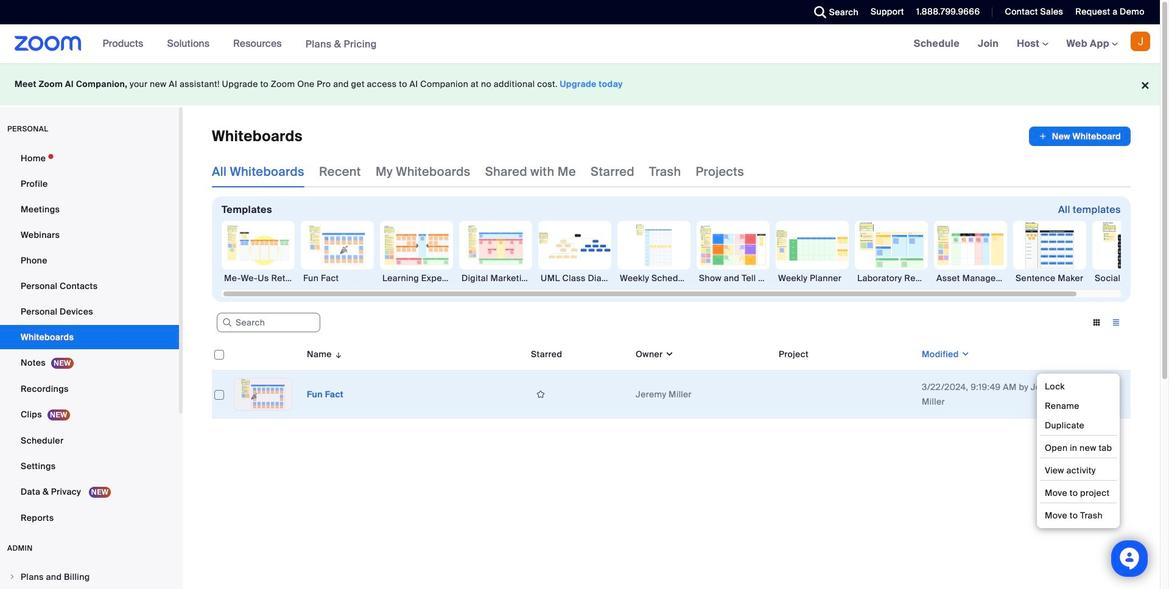 Task type: describe. For each thing, give the bounding box(es) containing it.
product information navigation
[[94, 24, 386, 64]]

grid mode, not selected image
[[1088, 317, 1107, 328]]

zoom logo image
[[15, 36, 81, 51]]

more options for fun fact image
[[1101, 389, 1121, 400]]

asset management element
[[935, 272, 1008, 285]]

Search text field
[[217, 313, 321, 333]]

personal menu menu
[[0, 146, 179, 532]]

tabs of all whiteboard page tab list
[[212, 156, 745, 188]]

sentence maker element
[[1014, 272, 1087, 285]]

weekly schedule element
[[618, 272, 691, 285]]

learning experience canvas element
[[380, 272, 453, 285]]

me-we-us retrospective element
[[222, 272, 295, 285]]

thumbnail of fun fact image
[[235, 379, 292, 411]]

weekly planner element
[[776, 272, 849, 285]]

down image
[[960, 349, 971, 361]]

digital marketing canvas element
[[459, 272, 533, 285]]

show and tell with a twist element
[[697, 272, 770, 285]]



Task type: locate. For each thing, give the bounding box(es) containing it.
cell
[[774, 371, 918, 419]]

add image
[[1039, 130, 1048, 143]]

application
[[1030, 127, 1132, 146], [212, 339, 1141, 428], [531, 386, 626, 404]]

1 vertical spatial fun fact element
[[307, 389, 344, 400]]

footer
[[0, 63, 1161, 105]]

fun fact, modified at mar 22, 2024 by jeremy miller, link image
[[234, 378, 292, 411]]

list mode, selected image
[[1107, 317, 1127, 328]]

laboratory report element
[[856, 272, 929, 285]]

arrow down image
[[332, 347, 343, 362]]

meetings navigation
[[905, 24, 1161, 64]]

right image
[[9, 574, 16, 581]]

social emotional learning element
[[1093, 272, 1166, 285]]

fun fact element
[[301, 272, 374, 285], [307, 389, 344, 400]]

0 vertical spatial fun fact element
[[301, 272, 374, 285]]

menu item
[[0, 566, 179, 589]]

banner
[[0, 24, 1161, 64]]

uml class diagram element
[[539, 272, 612, 285]]

profile picture image
[[1132, 32, 1151, 51]]



Task type: vqa. For each thing, say whether or not it's contained in the screenshot.
on in the top of the page
no



